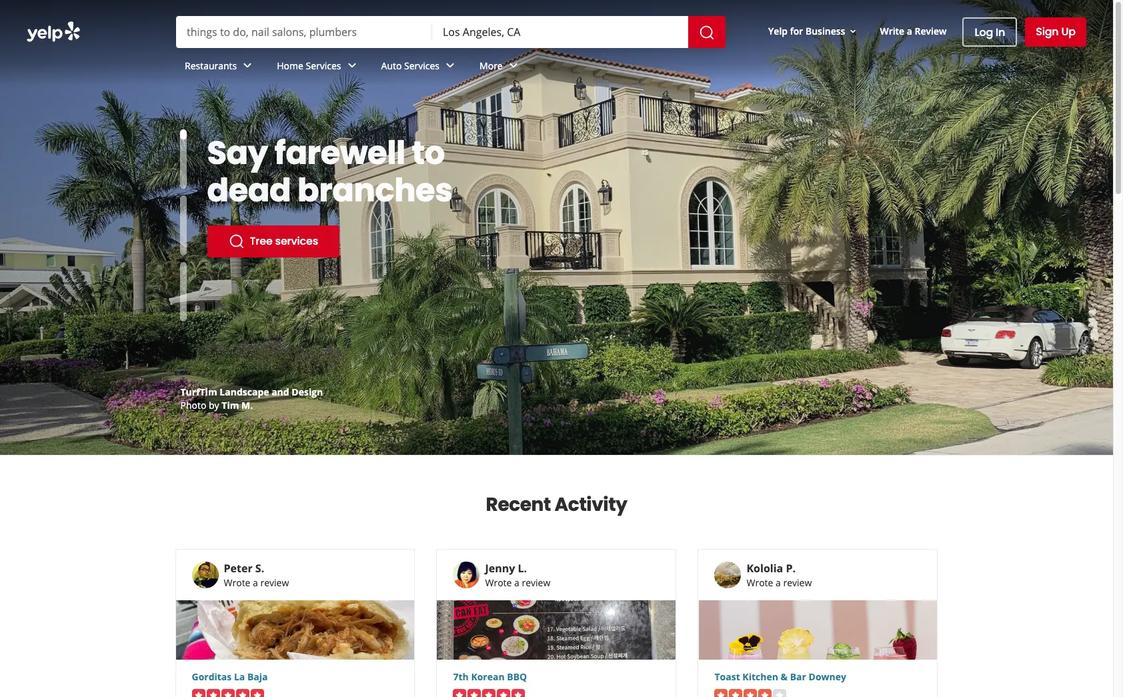 Task type: locate. For each thing, give the bounding box(es) containing it.
24 chevron down v2 image inside restaurants 'link'
[[240, 58, 256, 74]]

and
[[272, 386, 289, 398]]

jenny l. link
[[485, 561, 527, 576]]

1 horizontal spatial none field
[[443, 25, 678, 39]]

review inside jenny l. wrote a review
[[522, 577, 551, 589]]

1 5 star rating image from the left
[[192, 689, 264, 697]]

sign up link
[[1026, 17, 1087, 47]]

photo inside cj plumbing & heating photo from the business owner
[[181, 399, 206, 412]]

m.
[[242, 399, 253, 412]]

24 chevron down v2 image
[[344, 58, 360, 74], [506, 58, 522, 74]]

restaurants
[[185, 59, 237, 72]]

1 horizontal spatial 5 star rating image
[[453, 689, 526, 697]]

l.
[[518, 561, 527, 576]]

kololia
[[747, 561, 784, 576]]

24 chevron down v2 image
[[240, 58, 256, 74], [442, 58, 458, 74]]

services for home services
[[306, 59, 341, 72]]

p.
[[786, 561, 796, 576]]

photo
[[181, 399, 206, 412], [181, 399, 206, 412]]

0 horizontal spatial services
[[306, 59, 341, 72]]

a inside jenny l. wrote a review
[[515, 577, 520, 589]]

24 chevron down v2 image inside home services link
[[344, 58, 360, 74]]

3 wrote from the left
[[747, 577, 774, 589]]

yelp for business button
[[763, 19, 864, 43]]

0 horizontal spatial &
[[239, 386, 246, 398]]

2 24 chevron down v2 image from the left
[[442, 58, 458, 74]]

a down s.
[[253, 577, 258, 589]]

wrote down peter
[[224, 577, 251, 589]]

1 horizontal spatial 24 chevron down v2 image
[[442, 58, 458, 74]]

0 horizontal spatial 24 chevron down v2 image
[[240, 58, 256, 74]]

0 horizontal spatial none field
[[187, 25, 422, 39]]

peter s. wrote a review
[[224, 561, 289, 589]]

1 review from the left
[[261, 577, 289, 589]]

a inside kololia p. wrote a review
[[776, 577, 781, 589]]

2 horizontal spatial wrote
[[747, 577, 774, 589]]

tim
[[222, 399, 239, 412]]

None search field
[[0, 0, 1114, 87]]

services right auto
[[404, 59, 440, 72]]

1 24 chevron down v2 image from the left
[[240, 58, 256, 74]]

24 chevron down v2 image inside auto services 'link'
[[442, 58, 458, 74]]

wrote down jenny at the left bottom of the page
[[485, 577, 512, 589]]

review down p.
[[784, 577, 812, 589]]

home
[[277, 59, 304, 72]]

services
[[306, 59, 341, 72], [404, 59, 440, 72]]

yelp for business
[[769, 24, 846, 37]]

auto services
[[381, 59, 440, 72]]

0 horizontal spatial wrote
[[224, 577, 251, 589]]

review down s.
[[261, 577, 289, 589]]

24 chevron down v2 image left auto
[[344, 58, 360, 74]]

2 wrote from the left
[[485, 577, 512, 589]]

&
[[239, 386, 246, 398], [781, 671, 788, 683]]

tree services link
[[207, 226, 340, 258]]

heating
[[248, 386, 285, 398]]

the
[[233, 399, 247, 412]]

0 horizontal spatial 5 star rating image
[[192, 689, 264, 697]]

1 horizontal spatial &
[[781, 671, 788, 683]]

activity
[[555, 492, 628, 518]]

24 chevron down v2 image right restaurants
[[240, 58, 256, 74]]

2 review from the left
[[522, 577, 551, 589]]

1 horizontal spatial wrote
[[485, 577, 512, 589]]

fix
[[207, 131, 252, 176]]

say
[[207, 131, 268, 176]]

2 horizontal spatial review
[[784, 577, 812, 589]]

home services
[[277, 59, 341, 72]]

24 chevron down v2 image right more
[[506, 58, 522, 74]]

wrote inside peter s. wrote a review
[[224, 577, 251, 589]]

16 chevron down v2 image
[[848, 26, 859, 37]]

0 vertical spatial &
[[239, 386, 246, 398]]

2 24 chevron down v2 image from the left
[[506, 58, 522, 74]]

5 star rating image down gorditas la baja at the left of the page
[[192, 689, 264, 697]]

24 chevron down v2 image inside "more" link
[[506, 58, 522, 74]]

services
[[275, 234, 318, 249]]

a down l.
[[515, 577, 520, 589]]

1 horizontal spatial review
[[522, 577, 551, 589]]

5 star rating image
[[192, 689, 264, 697], [453, 689, 526, 697]]

dead
[[207, 168, 291, 213]]

kitchen
[[743, 671, 779, 683]]

24 chevron down v2 image for more
[[506, 58, 522, 74]]

la
[[234, 671, 245, 683]]

review inside kololia p. wrote a review
[[784, 577, 812, 589]]

kololia p. link
[[747, 561, 796, 576]]

1 vertical spatial &
[[781, 671, 788, 683]]

farewell
[[275, 131, 406, 176]]

7th  korean bbq link
[[453, 671, 660, 684]]

24 chevron down v2 image right auto services on the left
[[442, 58, 458, 74]]

0 horizontal spatial review
[[261, 577, 289, 589]]

dreams
[[207, 168, 334, 213]]

a right write
[[907, 24, 913, 37]]

photo inside "turftim landscape and design photo by tim m."
[[181, 399, 206, 412]]

None search field
[[176, 16, 729, 48]]

a for jenny l.
[[515, 577, 520, 589]]

restaurants link
[[174, 48, 266, 87]]

auto services link
[[371, 48, 469, 87]]

review for p.
[[784, 577, 812, 589]]

2 none field from the left
[[443, 25, 678, 39]]

1 horizontal spatial 24 chevron down v2 image
[[506, 58, 522, 74]]

2 services from the left
[[404, 59, 440, 72]]

search image
[[699, 24, 715, 40]]

plumbers
[[250, 234, 300, 249]]

wrote down the kololia
[[747, 577, 774, 589]]

3 review from the left
[[784, 577, 812, 589]]

gorditas
[[192, 671, 232, 683]]

24 search v2 image
[[229, 234, 245, 250]]

a for peter s.
[[253, 577, 258, 589]]

24 chevron down v2 image for restaurants
[[240, 58, 256, 74]]

& inside cj plumbing & heating photo from the business owner
[[239, 386, 246, 398]]

1 horizontal spatial services
[[404, 59, 440, 72]]

review inside peter s. wrote a review
[[261, 577, 289, 589]]

plumbing
[[192, 386, 236, 398]]

more link
[[469, 48, 532, 87]]

business
[[249, 399, 288, 412]]

5 star rating image down "7th  korean bbq"
[[453, 689, 526, 697]]

tree services
[[250, 234, 318, 249]]

1 none field from the left
[[187, 25, 422, 39]]

& for plumbing
[[239, 386, 246, 398]]

services right home
[[306, 59, 341, 72]]

0 horizontal spatial 24 chevron down v2 image
[[344, 58, 360, 74]]

1 wrote from the left
[[224, 577, 251, 589]]

bar
[[791, 671, 807, 683]]

1 services from the left
[[306, 59, 341, 72]]

photo for turftim
[[181, 399, 206, 412]]

toast kitchen & bar downey
[[715, 671, 847, 683]]

a inside peter s. wrote a review
[[253, 577, 258, 589]]

services inside 'link'
[[404, 59, 440, 72]]

review down l.
[[522, 577, 551, 589]]

2 5 star rating image from the left
[[453, 689, 526, 697]]

wrote inside kololia p. wrote a review
[[747, 577, 774, 589]]

log in link
[[963, 17, 1018, 47]]

wrote inside jenny l. wrote a review
[[485, 577, 512, 589]]

review
[[915, 24, 947, 37]]

explore banner section banner
[[0, 0, 1114, 455]]

a
[[907, 24, 913, 37], [253, 577, 258, 589], [515, 577, 520, 589], [776, 577, 781, 589]]

review
[[261, 577, 289, 589], [522, 577, 551, 589], [784, 577, 812, 589]]

business
[[806, 24, 846, 37]]

none search field inside search box
[[176, 16, 729, 48]]

1 24 chevron down v2 image from the left
[[344, 58, 360, 74]]

by
[[209, 399, 219, 412]]

baja
[[248, 671, 268, 683]]

gorditas la baja link
[[192, 671, 399, 684]]

Near text field
[[443, 25, 678, 39]]

wrote
[[224, 577, 251, 589], [485, 577, 512, 589], [747, 577, 774, 589]]

None field
[[187, 25, 422, 39], [443, 25, 678, 39]]

& inside explore recent activity section section
[[781, 671, 788, 683]]

a down kololia p. link
[[776, 577, 781, 589]]



Task type: vqa. For each thing, say whether or not it's contained in the screenshot.
Wrote related to Kololia P.
yes



Task type: describe. For each thing, give the bounding box(es) containing it.
Find text field
[[187, 25, 422, 39]]

photo of jenny l. image
[[453, 562, 480, 589]]

a inside write a review link
[[907, 24, 913, 37]]

more
[[480, 59, 503, 72]]

a for kololia p.
[[776, 577, 781, 589]]

none field near
[[443, 25, 678, 39]]

from
[[209, 399, 230, 412]]

for
[[791, 24, 804, 37]]

bbq
[[507, 671, 527, 683]]

tree
[[250, 234, 273, 249]]

none field find
[[187, 25, 422, 39]]

kololia p. wrote a review
[[747, 561, 812, 589]]

owner
[[290, 399, 318, 412]]

turftim
[[181, 386, 217, 398]]

sign up
[[1037, 24, 1076, 39]]

peter
[[224, 561, 253, 576]]

gorditas la baja
[[192, 671, 268, 683]]

wrote for kololia p.
[[747, 577, 774, 589]]

auto
[[381, 59, 402, 72]]

pipe
[[340, 131, 412, 176]]

4 star rating image
[[715, 689, 787, 697]]

turftim landscape and design link
[[181, 386, 323, 398]]

cj
[[181, 386, 190, 398]]

to
[[412, 131, 445, 176]]

fix your pipe dreams
[[207, 131, 412, 213]]

24 chevron down v2 image for auto services
[[442, 58, 458, 74]]

toast kitchen & bar downey link
[[715, 671, 922, 684]]

cj plumbing & heating photo from the business owner
[[181, 386, 318, 412]]

explore recent activity section section
[[165, 456, 949, 697]]

none search field containing sign up
[[0, 0, 1114, 87]]

photo for cj
[[181, 399, 206, 412]]

review for s.
[[261, 577, 289, 589]]

branches
[[298, 168, 453, 213]]

tim m. link
[[222, 399, 253, 412]]

up
[[1062, 24, 1076, 39]]

sign
[[1037, 24, 1059, 39]]

korean
[[471, 671, 505, 683]]

log
[[975, 24, 994, 40]]

jenny
[[485, 561, 515, 576]]

24 chevron down v2 image for home services
[[344, 58, 360, 74]]

s.
[[255, 561, 264, 576]]

turftim landscape and design photo by tim m.
[[181, 386, 323, 412]]

business categories element
[[174, 48, 1087, 87]]

wrote for peter s.
[[224, 577, 251, 589]]

yelp
[[769, 24, 788, 37]]

write
[[881, 24, 905, 37]]

recent activity
[[486, 492, 628, 518]]

cj plumbing & heating link
[[181, 386, 285, 398]]

home services link
[[266, 48, 371, 87]]

photo of peter s. image
[[192, 562, 219, 589]]

write a review
[[881, 24, 947, 37]]

recent
[[486, 492, 551, 518]]

landscape
[[220, 386, 269, 398]]

7th
[[453, 671, 469, 683]]

downey
[[809, 671, 847, 683]]

log in
[[975, 24, 1006, 40]]

services for auto services
[[404, 59, 440, 72]]

5 star rating image for peter s.
[[192, 689, 264, 697]]

5 star rating image for jenny l.
[[453, 689, 526, 697]]

say farewell to dead branches
[[207, 131, 453, 213]]

toast
[[715, 671, 741, 683]]

7th  korean bbq
[[453, 671, 527, 683]]

24 search v2 image
[[229, 234, 245, 250]]

design
[[292, 386, 323, 398]]

& for kitchen
[[781, 671, 788, 683]]

peter s. link
[[224, 561, 264, 576]]

your
[[259, 131, 334, 176]]

photo of kololia p. image
[[715, 562, 742, 589]]

jenny l. wrote a review
[[485, 561, 551, 589]]

review for l.
[[522, 577, 551, 589]]

in
[[996, 24, 1006, 40]]

plumbers link
[[207, 226, 321, 258]]

write a review link
[[875, 19, 953, 43]]

wrote for jenny l.
[[485, 577, 512, 589]]



